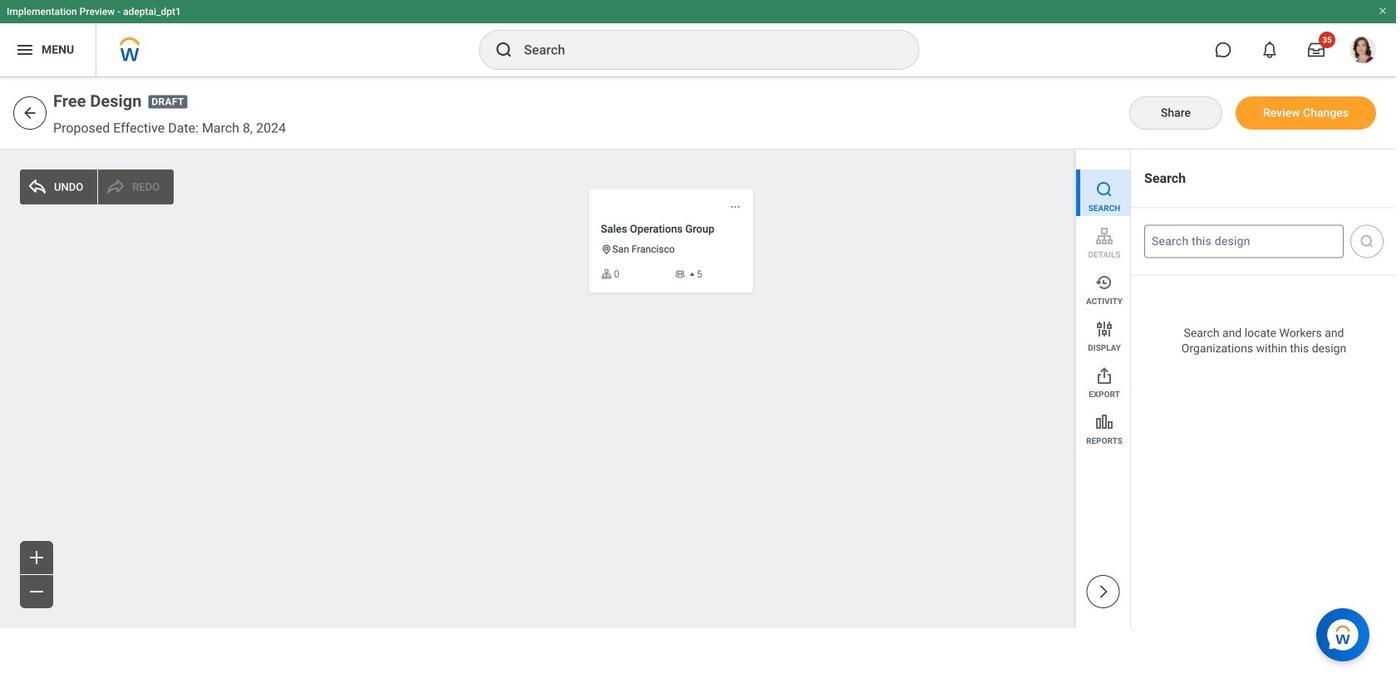 Task type: locate. For each thing, give the bounding box(es) containing it.
related actions image
[[730, 201, 741, 213]]

1 horizontal spatial search image
[[1359, 233, 1375, 250]]

plus image
[[27, 548, 47, 568]]

0 vertical spatial search image
[[494, 40, 514, 60]]

close environment banner image
[[1378, 6, 1388, 16]]

0 horizontal spatial search image
[[494, 40, 514, 60]]

minus image
[[27, 582, 47, 602]]

profile logan mcneil image
[[1350, 37, 1376, 67]]

Search Workday  search field
[[524, 32, 885, 68]]

banner
[[0, 0, 1396, 76]]

menu
[[1076, 150, 1130, 449]]

caret up image
[[687, 270, 697, 279]]

contact card matrix manager image
[[674, 268, 686, 280]]

inbox large image
[[1308, 42, 1325, 58]]

justify image
[[15, 40, 35, 60]]

search image
[[494, 40, 514, 60], [1359, 233, 1375, 250]]



Task type: describe. For each thing, give the bounding box(es) containing it.
arrow left image
[[22, 105, 38, 121]]

chevron right image
[[1095, 583, 1111, 600]]

notifications large image
[[1261, 42, 1278, 58]]

location image
[[601, 244, 612, 255]]

org chart image
[[601, 268, 612, 280]]

undo r image
[[106, 177, 126, 197]]

undo l image
[[27, 177, 47, 197]]

1 vertical spatial search image
[[1359, 233, 1375, 250]]

Search this design text field
[[1144, 225, 1344, 258]]



Task type: vqa. For each thing, say whether or not it's contained in the screenshot.
"Contact Card Matrix Manager" icon
yes



